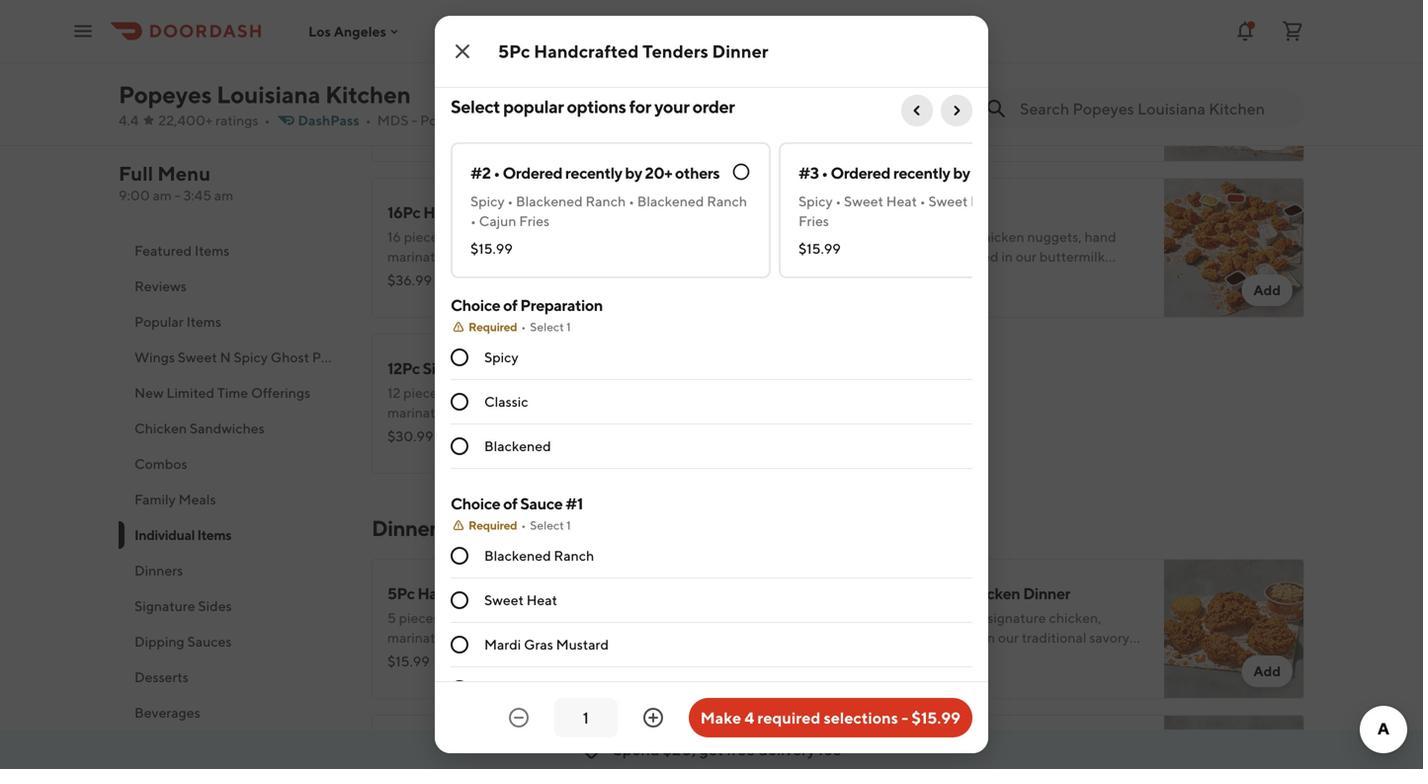 Task type: locate. For each thing, give the bounding box(es) containing it.
ranch down #2 • ordered recently by 20+ others
[[586, 193, 626, 210]]

2 until from the top
[[970, 268, 999, 285]]

-
[[411, 112, 417, 128], [175, 187, 181, 204], [902, 709, 908, 728]]

mardi
[[484, 637, 521, 653]]

n
[[220, 349, 231, 366]]

• down choice of preparation
[[521, 320, 526, 334]]

spicy right the n
[[234, 349, 268, 366]]

1 vertical spatial choice
[[451, 495, 500, 513]]

mardi gras mustard
[[484, 637, 609, 653]]

1 for preparation
[[566, 320, 571, 334]]

new limited time offerings
[[134, 385, 310, 401]]

breaded right previous "icon" at the top right of the page
[[946, 92, 999, 109]]

1 vertical spatial buttermilk
[[1040, 249, 1105, 265]]

0 horizontal spatial am
[[153, 187, 172, 204]]

1 vertical spatial cajun
[[479, 213, 516, 229]]

0 vertical spatial brown.
[[1048, 112, 1091, 128]]

ranch
[[586, 193, 626, 210], [707, 193, 747, 210], [554, 548, 594, 564]]

1 vertical spatial 12pc
[[387, 359, 420, 378]]

0 horizontal spatial ordered
[[503, 164, 562, 182]]

1 vertical spatial brown.
[[1048, 268, 1091, 285]]

select down 12pc handcrafted tenders
[[451, 96, 500, 117]]

signature
[[423, 359, 491, 378], [892, 585, 960, 603], [134, 598, 195, 615], [417, 741, 485, 760]]

sweet left the n
[[178, 349, 217, 366]]

1 vertical spatial 1
[[566, 519, 571, 533]]

until inside 12 juicy bite sized chicken nuggets, hand battered and breaded in our buttermilk coating and fried until golden brown. includes dipping sauce.
[[970, 112, 999, 128]]

1 am from the left
[[153, 187, 172, 204]]

1 vertical spatial required
[[468, 519, 517, 533]]

by up spicy • blackened ranch • blackened ranch • cajun fries
[[625, 164, 642, 182]]

1 horizontal spatial -
[[411, 112, 417, 128]]

next image
[[949, 103, 965, 119]]

sweet right sweet heat option on the bottom of page
[[484, 593, 524, 609]]

0 horizontal spatial recently
[[565, 164, 622, 182]]

sweet inside choice of sauce #1 group
[[484, 593, 524, 609]]

2 12pc from the top
[[387, 359, 420, 378]]

dinners inside button
[[134, 563, 183, 579]]

$15.49
[[862, 654, 904, 670]]

0 horizontal spatial by
[[625, 164, 642, 182]]

2 vertical spatial select
[[530, 519, 564, 533]]

previous image
[[909, 103, 925, 119]]

tenders down blackened ranch
[[509, 585, 564, 603]]

choice
[[451, 296, 500, 315], [451, 495, 500, 513]]

2 required from the top
[[468, 519, 517, 533]]

1 vertical spatial battered
[[862, 249, 917, 265]]

0 horizontal spatial 20+
[[645, 164, 672, 182]]

1 breaded from the top
[[946, 92, 999, 109]]

0 vertical spatial choice
[[451, 296, 500, 315]]

handcrafted up mds - popeyes louisiana kitchen • 2.6 mi
[[423, 47, 511, 66]]

heat down #3 • ordered recently by 20+ others
[[886, 193, 917, 210]]

our
[[1016, 92, 1037, 109], [1016, 249, 1037, 265]]

12pc for 12pc handcrafted tenders
[[387, 47, 420, 66]]

• right #3
[[822, 164, 828, 182]]

$30.99 left blackened "option"
[[387, 428, 433, 445]]

ranch inside choice of sauce #1 group
[[554, 548, 594, 564]]

0 vertical spatial our
[[1016, 92, 1037, 109]]

12pc left spicy 'radio' at top left
[[387, 359, 420, 378]]

• select 1
[[521, 320, 571, 334], [521, 519, 571, 533]]

20+ down 12 juicy bite sized chicken nuggets, hand battered and breaded in our buttermilk coating and fried until golden brown. includes dipping sauce.
[[973, 164, 1000, 182]]

12 juicy bite sized chicken nuggets, hand battered and breaded in our buttermilk coating and fried until golden brown. includes dipping sauce.
[[862, 73, 1147, 148]]

cajun down 12 juicy bite sized chicken nuggets, hand battered and breaded in our buttermilk coating and fried until golden brown. includes dipping sauce.
[[1013, 193, 1050, 210]]

1 vertical spatial chicken
[[975, 229, 1025, 245]]

fried inside 12 juicy bite sized chicken nuggets, hand battered and breaded in our buttermilk coating and fried until golden brown. includes dipping sauce.
[[938, 112, 968, 128]]

0 vertical spatial includes
[[1094, 112, 1147, 128]]

1 12pc from the top
[[387, 47, 420, 66]]

1 vertical spatial dinners
[[134, 563, 183, 579]]

bite up previous "icon" at the top right of the page
[[910, 73, 934, 89]]

signature for 12pc
[[423, 359, 491, 378]]

• select 1 down sauce
[[521, 519, 571, 533]]

1 vertical spatial coating
[[862, 268, 909, 285]]

spicy down the #2
[[470, 193, 505, 210]]

select inside choice of preparation group
[[530, 320, 564, 334]]

popeyes up 22,400+
[[119, 81, 212, 109]]

handcrafted inside "dialog"
[[534, 41, 639, 62]]

1
[[566, 320, 571, 334], [566, 519, 571, 533]]

required inside choice of sauce #1 group
[[468, 519, 517, 533]]

others for #2 • ordered recently by 20+ others
[[675, 164, 720, 182]]

louisiana up ratings
[[217, 81, 321, 109]]

spicy for spicy chicken sandwich dinner
[[862, 741, 900, 760]]

1 horizontal spatial louisiana
[[477, 112, 537, 128]]

0 vertical spatial juicy
[[878, 73, 907, 89]]

tenders for $30.99
[[514, 47, 569, 66]]

add for 5pc handcrafted tenders dinner
[[779, 664, 806, 680]]

juicy right '36'
[[881, 229, 910, 245]]

1 vertical spatial dipping
[[862, 288, 910, 304]]

#3 • ordered recently by 20+ others
[[799, 164, 1048, 182]]

coating inside 12 juicy bite sized chicken nuggets, hand battered and breaded in our buttermilk coating and fried until golden brown. includes dipping sauce.
[[862, 112, 909, 128]]

• down #3 • ordered recently by 20+ others
[[920, 193, 926, 210]]

1 vertical spatial items
[[186, 314, 221, 330]]

2 vertical spatial -
[[902, 709, 908, 728]]

1 vertical spatial 5pc
[[387, 585, 415, 603]]

cajun inside spicy • blackened ranch • blackened ranch • cajun fries
[[479, 213, 516, 229]]

• select 1 inside choice of preparation group
[[521, 320, 571, 334]]

1 vertical spatial juicy
[[881, 229, 910, 245]]

in right next image
[[1002, 92, 1013, 109]]

0 horizontal spatial cajun
[[479, 213, 516, 229]]

coating down '36'
[[862, 268, 909, 285]]

brown.
[[1048, 112, 1091, 128], [1048, 268, 1091, 285]]

1 • select 1 from the top
[[521, 320, 571, 334]]

0 vertical spatial 5pc
[[498, 41, 530, 62]]

5pc
[[498, 41, 530, 62], [387, 585, 415, 603]]

2 am from the left
[[214, 187, 233, 204]]

1 horizontal spatial ordered
[[831, 164, 891, 182]]

dinners button
[[119, 553, 348, 589]]

0 vertical spatial of
[[503, 296, 517, 315]]

1 20+ from the left
[[645, 164, 672, 182]]

signature right 3pc
[[417, 741, 485, 760]]

1 vertical spatial nuggets,
[[1027, 229, 1082, 245]]

0 horizontal spatial dinners
[[134, 563, 183, 579]]

items inside button
[[195, 243, 230, 259]]

close 5pc handcrafted tenders dinner image
[[451, 40, 474, 63]]

bite down nuggets
[[913, 229, 938, 245]]

2 our from the top
[[1016, 249, 1037, 265]]

1 of from the top
[[503, 296, 517, 315]]

• select 1 inside choice of sauce #1 group
[[521, 519, 571, 533]]

spicy • sweet heat • sweet heat • cajun fries
[[799, 193, 1050, 229]]

cajun inside spicy • sweet heat • sweet heat • cajun fries
[[1013, 193, 1050, 210]]

cocktail
[[484, 681, 537, 698]]

signature for 4pc
[[892, 585, 960, 603]]

nuggets, inside 12 juicy bite sized chicken nuggets, hand battered and breaded in our buttermilk coating and fried until golden brown. includes dipping sauce.
[[1024, 73, 1079, 89]]

signature inside signature sides button
[[134, 598, 195, 615]]

0 vertical spatial dipping
[[862, 132, 910, 148]]

1 others from the left
[[675, 164, 720, 182]]

tenders up your at the top of page
[[642, 41, 708, 62]]

dialog
[[435, 0, 1099, 770]]

breaded down nuggets
[[946, 249, 999, 265]]

0 vertical spatial 1
[[566, 320, 571, 334]]

1 brown. from the top
[[1048, 112, 1091, 128]]

dipping down '36'
[[862, 288, 910, 304]]

signature up dipping
[[134, 598, 195, 615]]

others down 12 juicy bite sized chicken nuggets, hand battered and breaded in our buttermilk coating and fried until golden brown. includes dipping sauce.
[[1003, 164, 1048, 182]]

- inside the "full menu 9:00 am - 3:45 am"
[[175, 187, 181, 204]]

spicy for spicy • sweet heat • sweet heat • cajun fries
[[799, 193, 833, 210]]

recently up spicy • sweet heat • sweet heat • cajun fries
[[893, 164, 950, 182]]

of left sauce
[[503, 495, 517, 513]]

select inside choice of sauce #1 group
[[530, 519, 564, 533]]

for
[[629, 96, 651, 117]]

spicy inside spicy • blackened ranch • blackened ranch • cajun fries
[[470, 193, 505, 210]]

12pc down 'los angeles' "popup button"
[[387, 47, 420, 66]]

1 vertical spatial of
[[503, 495, 517, 513]]

0 vertical spatial sauce.
[[913, 132, 952, 148]]

dialog containing 5pc handcrafted tenders dinner
[[435, 0, 1099, 770]]

spicy right spicy 'radio' at top left
[[484, 349, 518, 366]]

chicken down decrease quantity by 1 icon
[[487, 741, 545, 760]]

0 horizontal spatial -
[[175, 187, 181, 204]]

12pc
[[387, 47, 420, 66], [387, 359, 420, 378]]

0 vertical spatial breaded
[[946, 92, 999, 109]]

1 horizontal spatial 20+
[[973, 164, 1000, 182]]

0 vertical spatial items
[[195, 243, 230, 259]]

1 vertical spatial fried
[[938, 268, 968, 285]]

juicy inside 36pc nuggets 36 juicy bite sized chicken nuggets, hand battered and breaded in our buttermilk coating and fried until golden brown. includes dipping sauce.
[[881, 229, 910, 245]]

1 vertical spatial sauce.
[[913, 288, 952, 304]]

choice up blackened ranch option on the left bottom of the page
[[451, 495, 500, 513]]

2 others from the left
[[1003, 164, 1048, 182]]

of
[[503, 296, 517, 315], [503, 495, 517, 513]]

0 horizontal spatial 5pc
[[387, 585, 415, 603]]

1 buttermilk from the top
[[1040, 92, 1105, 109]]

sized down nuggets
[[940, 229, 973, 245]]

36pc nuggets image
[[1164, 178, 1305, 318]]

2 coating from the top
[[862, 268, 909, 285]]

heat
[[886, 193, 917, 210], [971, 193, 1002, 210], [526, 593, 557, 609]]

- inside 'make 4 required selections - $15.99' "button"
[[902, 709, 908, 728]]

in inside 12 juicy bite sized chicken nuggets, hand battered and breaded in our buttermilk coating and fried until golden brown. includes dipping sauce.
[[1002, 92, 1013, 109]]

sauce. down previous "icon" at the top right of the page
[[913, 132, 952, 148]]

combos button
[[119, 447, 348, 482]]

popeyes
[[119, 81, 212, 109], [420, 112, 474, 128]]

5pc handcrafted tenders dinner
[[498, 41, 768, 62], [387, 585, 614, 603]]

0 vertical spatial fried
[[938, 112, 968, 128]]

coating left previous "icon" at the top right of the page
[[862, 112, 909, 128]]

signature up classic radio
[[423, 359, 491, 378]]

sized
[[937, 73, 969, 89], [940, 229, 973, 245]]

- left 3:45
[[175, 187, 181, 204]]

includes inside 36pc nuggets 36 juicy bite sized chicken nuggets, hand battered and breaded in our buttermilk coating and fried until golden brown. includes dipping sauce.
[[1094, 268, 1147, 285]]

12pc signature chicken image
[[690, 334, 830, 474]]

add for 36pc nuggets
[[1254, 282, 1281, 298]]

cajun for spicy • sweet heat • sweet heat • cajun fries
[[1013, 193, 1050, 210]]

chicken sandwiches button
[[119, 411, 348, 447]]

1 dipping from the top
[[862, 132, 910, 148]]

8pc nuggets image
[[690, 0, 830, 6]]

1 in from the top
[[1002, 92, 1013, 109]]

order
[[692, 96, 735, 117]]

0 horizontal spatial fries
[[519, 213, 550, 229]]

items up the n
[[186, 314, 221, 330]]

tenders inside "dialog"
[[642, 41, 708, 62]]

• left mds
[[365, 112, 371, 128]]

0 vertical spatial $30.99
[[387, 116, 433, 132]]

heat inside choice of sauce #1 group
[[526, 593, 557, 609]]

1 vertical spatial our
[[1016, 249, 1037, 265]]

required
[[468, 320, 517, 334], [468, 519, 517, 533]]

others down the order
[[675, 164, 720, 182]]

0 vertical spatial golden
[[1002, 112, 1045, 128]]

spicy down #3
[[799, 193, 833, 210]]

dinner for spicy chicken sandwich dinner image
[[1034, 741, 1081, 760]]

family meals button
[[119, 482, 348, 518]]

add button
[[767, 119, 818, 150], [1242, 119, 1293, 150], [1242, 275, 1293, 306], [767, 656, 818, 688], [1242, 656, 1293, 688]]

sauce. inside 12 juicy bite sized chicken nuggets, hand battered and breaded in our buttermilk coating and fried until golden brown. includes dipping sauce.
[[913, 132, 952, 148]]

sweet up '36'
[[844, 193, 884, 210]]

4.4
[[119, 112, 139, 128]]

5pc handcrafted tenders dinner up mardi
[[387, 585, 614, 603]]

2 fries from the left
[[799, 213, 829, 229]]

popeyes louisiana kitchen
[[119, 81, 411, 109]]

0 horizontal spatial kitchen
[[325, 81, 411, 109]]

sauce. inside 36pc nuggets 36 juicy bite sized chicken nuggets, hand battered and breaded in our buttermilk coating and fried until golden brown. includes dipping sauce.
[[913, 288, 952, 304]]

2 ordered from the left
[[831, 164, 891, 182]]

0 vertical spatial in
[[1002, 92, 1013, 109]]

spicy
[[470, 193, 505, 210], [799, 193, 833, 210], [234, 349, 268, 366], [484, 349, 518, 366], [862, 741, 900, 760]]

battered inside 36pc nuggets 36 juicy bite sized chicken nuggets, hand battered and breaded in our buttermilk coating and fried until golden brown. includes dipping sauce.
[[862, 249, 917, 265]]

handcrafted up select popular options for your order
[[534, 41, 639, 62]]

0 vertical spatial battered
[[862, 92, 917, 109]]

los
[[308, 23, 331, 39]]

1 inside choice of preparation group
[[566, 320, 571, 334]]

battered
[[862, 92, 917, 109], [862, 249, 917, 265]]

2 sauce. from the top
[[913, 288, 952, 304]]

0 horizontal spatial heat
[[526, 593, 557, 609]]

ranch down "#1"
[[554, 548, 594, 564]]

1 vertical spatial breaded
[[946, 249, 999, 265]]

$15.99 down 16pc handcrafted tenders
[[470, 241, 513, 257]]

mi
[[632, 112, 648, 128]]

dipping down previous "icon" at the top right of the page
[[862, 132, 910, 148]]

fries inside spicy • sweet heat • sweet heat • cajun fries
[[799, 213, 829, 229]]

20+ down mi
[[645, 164, 672, 182]]

2 golden from the top
[[1002, 268, 1045, 285]]

- right selections
[[902, 709, 908, 728]]

1 horizontal spatial cajun
[[1013, 193, 1050, 210]]

0 vertical spatial coating
[[862, 112, 909, 128]]

ratings
[[216, 112, 258, 128]]

of left preparation
[[503, 296, 517, 315]]

#1
[[565, 495, 583, 513]]

2 by from the left
[[953, 164, 970, 182]]

chicken
[[493, 359, 551, 378], [134, 421, 187, 437], [962, 585, 1020, 603], [487, 741, 545, 760], [902, 741, 960, 760]]

1 until from the top
[[970, 112, 999, 128]]

tenders up popular
[[514, 47, 569, 66]]

dinners
[[372, 516, 446, 542], [134, 563, 183, 579]]

desserts
[[134, 670, 189, 686]]

0 vertical spatial hand
[[1081, 73, 1113, 89]]

free
[[727, 741, 755, 760]]

1 1 from the top
[[566, 320, 571, 334]]

• down mds - popeyes louisiana kitchen • 2.6 mi
[[507, 193, 513, 210]]

ordered right the #2
[[503, 164, 562, 182]]

1 down "#1"
[[566, 519, 571, 533]]

0 vertical spatial until
[[970, 112, 999, 128]]

select down preparation
[[530, 320, 564, 334]]

• select 1 down preparation
[[521, 320, 571, 334]]

1 horizontal spatial recently
[[893, 164, 950, 182]]

1 coating from the top
[[862, 112, 909, 128]]

0 vertical spatial required
[[468, 320, 517, 334]]

reviews button
[[119, 269, 348, 304]]

0 vertical spatial cajun
[[1013, 193, 1050, 210]]

fries inside spicy • blackened ranch • blackened ranch • cajun fries
[[519, 213, 550, 229]]

menu
[[157, 162, 211, 185]]

12pc handcrafted tenders image
[[690, 22, 830, 162]]

ranch down the order
[[707, 193, 747, 210]]

chicken up the (7)
[[962, 585, 1020, 603]]

0 vertical spatial kitchen
[[325, 81, 411, 109]]

sweet heat
[[484, 593, 557, 609]]

2 20+ from the left
[[973, 164, 1000, 182]]

2 dipping from the top
[[862, 288, 910, 304]]

tenders down #2 • ordered recently by 20+ others
[[514, 203, 570, 222]]

0 vertical spatial louisiana
[[217, 81, 321, 109]]

dipping
[[134, 634, 185, 650]]

chicken up combos
[[134, 421, 187, 437]]

chicken inside chicken sandwiches button
[[134, 421, 187, 437]]

• inside choice of sauce #1 group
[[521, 519, 526, 533]]

5pc left sweet heat option on the bottom of page
[[387, 585, 415, 603]]

22,400+ ratings •
[[158, 112, 270, 128]]

add button for 4pc signature chicken dinner
[[1242, 656, 1293, 688]]

choice of sauce #1 group
[[451, 493, 973, 770]]

chicken for 3pc signature chicken dinner
[[487, 741, 545, 760]]

select down sauce
[[530, 519, 564, 533]]

1 vertical spatial • select 1
[[521, 519, 571, 533]]

4
[[745, 709, 754, 728]]

1 vertical spatial -
[[175, 187, 181, 204]]

dinner for 4pc signature chicken dinner image
[[1023, 585, 1070, 603]]

get
[[699, 741, 723, 760]]

2 $30.99 from the top
[[387, 428, 433, 445]]

0 vertical spatial buttermilk
[[1040, 92, 1105, 109]]

2 vertical spatial items
[[197, 527, 231, 544]]

sauce. right $19.99
[[913, 288, 952, 304]]

9:00
[[119, 187, 150, 204]]

by for #2 • ordered recently by 20+ others
[[625, 164, 642, 182]]

1 vertical spatial select
[[530, 320, 564, 334]]

golden inside 36pc nuggets 36 juicy bite sized chicken nuggets, hand battered and breaded in our buttermilk coating and fried until golden brown. includes dipping sauce.
[[1002, 268, 1045, 285]]

2 battered from the top
[[862, 249, 917, 265]]

2 choice from the top
[[451, 495, 500, 513]]

$30.99
[[387, 116, 433, 132], [387, 428, 433, 445]]

items inside button
[[186, 314, 221, 330]]

fries down #3
[[799, 213, 829, 229]]

• left 2.6 on the top of the page
[[596, 112, 602, 128]]

1 recently from the left
[[565, 164, 622, 182]]

36pc
[[862, 203, 898, 222]]

spicy inside choice of preparation group
[[484, 349, 518, 366]]

items up reviews button
[[195, 243, 230, 259]]

battered up $19.99
[[862, 249, 917, 265]]

kitchen left 2.6 on the top of the page
[[539, 112, 589, 128]]

fried right previous "icon" at the top right of the page
[[938, 112, 968, 128]]

heat down blackened ranch
[[526, 593, 557, 609]]

1 vertical spatial bite
[[913, 229, 938, 245]]

by up nuggets
[[953, 164, 970, 182]]

16pc
[[387, 203, 420, 222]]

1 ordered from the left
[[503, 164, 562, 182]]

handcrafted
[[534, 41, 639, 62], [423, 47, 511, 66], [423, 203, 512, 222], [417, 585, 506, 603]]

coating
[[862, 112, 909, 128], [862, 268, 909, 285]]

cajun down the #2
[[479, 213, 516, 229]]

chicken inside 36pc nuggets 36 juicy bite sized chicken nuggets, hand battered and breaded in our buttermilk coating and fried until golden brown. includes dipping sauce.
[[975, 229, 1025, 245]]

dinner for the 5pc handcrafted tenders dinner 'image'
[[567, 585, 614, 603]]

4pc signature chicken dinner image
[[1164, 559, 1305, 700]]

2 buttermilk from the top
[[1040, 249, 1105, 265]]

handcrafted for $15.99
[[417, 585, 506, 603]]

1 required from the top
[[468, 320, 517, 334]]

ordered for #2
[[503, 164, 562, 182]]

2 1 from the top
[[566, 519, 571, 533]]

gras
[[524, 637, 553, 653]]

dipping inside 12 juicy bite sized chicken nuggets, hand battered and breaded in our buttermilk coating and fried until golden brown. includes dipping sauce.
[[862, 132, 910, 148]]

0 horizontal spatial popeyes
[[119, 81, 212, 109]]

1 horizontal spatial others
[[1003, 164, 1048, 182]]

1 vertical spatial includes
[[1094, 268, 1147, 285]]

2 of from the top
[[503, 495, 517, 513]]

blackened
[[516, 193, 583, 210], [637, 193, 704, 210], [484, 438, 551, 455], [484, 548, 551, 564]]

ordered
[[503, 164, 562, 182], [831, 164, 891, 182]]

1 vertical spatial 5pc handcrafted tenders dinner
[[387, 585, 614, 603]]

spicy down selections
[[862, 741, 900, 760]]

2 fried from the top
[[938, 268, 968, 285]]

1 vertical spatial sized
[[940, 229, 973, 245]]

tenders for $15.99
[[509, 585, 564, 603]]

1 by from the left
[[625, 164, 642, 182]]

20+ for #3 • ordered recently by 20+ others
[[973, 164, 1000, 182]]

spicy chicken sandwich dinner image
[[1164, 716, 1305, 770]]

2 breaded from the top
[[946, 249, 999, 265]]

0 horizontal spatial others
[[675, 164, 720, 182]]

1 down preparation
[[566, 320, 571, 334]]

0 vertical spatial nuggets,
[[1024, 73, 1079, 89]]

full menu 9:00 am - 3:45 am
[[119, 162, 233, 204]]

limited
[[166, 385, 214, 401]]

1 fries from the left
[[519, 213, 550, 229]]

2 horizontal spatial -
[[902, 709, 908, 728]]

0 vertical spatial • select 1
[[521, 320, 571, 334]]

1 battered from the top
[[862, 92, 917, 109]]

bite
[[910, 73, 934, 89], [913, 229, 938, 245]]

juicy right 12
[[878, 73, 907, 89]]

others for #3 • ordered recently by 20+ others
[[1003, 164, 1048, 182]]

battered inside 12 juicy bite sized chicken nuggets, hand battered and breaded in our buttermilk coating and fried until golden brown. includes dipping sauce.
[[862, 92, 917, 109]]

1 inside group
[[566, 519, 571, 533]]

1 vertical spatial $30.99
[[387, 428, 433, 445]]

louisiana up the #2
[[477, 112, 537, 128]]

5pc handcrafted tenders dinner up 'for'
[[498, 41, 768, 62]]

1 vertical spatial golden
[[1002, 268, 1045, 285]]

louisiana
[[217, 81, 321, 109], [477, 112, 537, 128]]

1 choice from the top
[[451, 296, 500, 315]]

dipping
[[862, 132, 910, 148], [862, 288, 910, 304]]

select popular options for your order
[[451, 96, 735, 117]]

0 vertical spatial dinners
[[372, 516, 446, 542]]

2 recently from the left
[[893, 164, 950, 182]]

am right 9:00
[[153, 187, 172, 204]]

fried down nuggets
[[938, 268, 968, 285]]

2 brown. from the top
[[1048, 268, 1091, 285]]

2 in from the top
[[1002, 249, 1013, 265]]

2 includes from the top
[[1094, 268, 1147, 285]]

1 sauce. from the top
[[913, 132, 952, 148]]

until right next image
[[970, 112, 999, 128]]

signature right 4pc
[[892, 585, 960, 603]]

5pc right close 5pc handcrafted tenders dinner image
[[498, 41, 530, 62]]

1 $30.99 from the top
[[387, 116, 433, 132]]

blackened inside choice of sauce #1 group
[[484, 548, 551, 564]]

0 vertical spatial 12pc
[[387, 47, 420, 66]]

1 vertical spatial kitchen
[[539, 112, 589, 128]]

- right mds
[[411, 112, 417, 128]]

spicy inside spicy • sweet heat • sweet heat • cajun fries
[[799, 193, 833, 210]]

1 includes from the top
[[1094, 112, 1147, 128]]

1 vertical spatial louisiana
[[477, 112, 537, 128]]

• select 1 for preparation
[[521, 320, 571, 334]]

desserts button
[[119, 660, 348, 696]]

1 vertical spatial popeyes
[[420, 112, 474, 128]]

hand inside 36pc nuggets 36 juicy bite sized chicken nuggets, hand battered and breaded in our buttermilk coating and fried until golden brown. includes dipping sauce.
[[1085, 229, 1117, 245]]

1 horizontal spatial fries
[[799, 213, 829, 229]]

$30.99 right the dashpass •
[[387, 116, 433, 132]]

sweet
[[844, 193, 884, 210], [929, 193, 968, 210], [178, 349, 217, 366], [484, 593, 524, 609]]

chicken sandwiches
[[134, 421, 265, 437]]

in down spicy • sweet heat • sweet heat • cajun fries
[[1002, 249, 1013, 265]]

required inside choice of preparation group
[[468, 320, 517, 334]]

1 fried from the top
[[938, 112, 968, 128]]

1 horizontal spatial by
[[953, 164, 970, 182]]

choice up spicy 'radio' at top left
[[451, 296, 500, 315]]

1 golden from the top
[[1002, 112, 1045, 128]]

2 • select 1 from the top
[[521, 519, 571, 533]]

add for 4pc signature chicken dinner
[[1254, 664, 1281, 680]]

0 vertical spatial popeyes
[[119, 81, 212, 109]]

0 vertical spatial bite
[[910, 73, 934, 89]]

1 horizontal spatial am
[[214, 187, 233, 204]]

recently
[[565, 164, 622, 182], [893, 164, 950, 182]]

1 our from the top
[[1016, 92, 1037, 109]]

heat right nuggets
[[971, 193, 1002, 210]]

$15.99 left mardi gras mustard option
[[387, 654, 430, 670]]

$15.99 up spicy chicken sandwich dinner
[[912, 709, 961, 728]]

1 vertical spatial until
[[970, 268, 999, 285]]



Task type: vqa. For each thing, say whether or not it's contained in the screenshot.
the bottommost $9.00
no



Task type: describe. For each thing, give the bounding box(es) containing it.
includes inside 12 juicy bite sized chicken nuggets, hand battered and breaded in our buttermilk coating and fried until golden brown. includes dipping sauce.
[[1094, 112, 1147, 128]]

chicken inside 12 juicy bite sized chicken nuggets, hand battered and breaded in our buttermilk coating and fried until golden brown. includes dipping sauce.
[[972, 73, 1021, 89]]

make 4 required selections - $15.99
[[701, 709, 961, 728]]

$30.99 for signature
[[387, 428, 433, 445]]

$15.99 left '36'
[[799, 241, 841, 257]]

36pc nuggets 36 juicy bite sized chicken nuggets, hand battered and breaded in our buttermilk coating and fried until golden brown. includes dipping sauce.
[[862, 203, 1147, 304]]

nuggets, inside 36pc nuggets 36 juicy bite sized chicken nuggets, hand battered and breaded in our buttermilk coating and fried until golden brown. includes dipping sauce.
[[1027, 229, 1082, 245]]

tenders for $36.99
[[514, 203, 570, 222]]

• down #2 • ordered recently by 20+ others
[[629, 193, 634, 210]]

1 horizontal spatial heat
[[886, 193, 917, 210]]

Mardi Gras Mustard radio
[[451, 636, 468, 654]]

1 horizontal spatial dinners
[[372, 516, 446, 542]]

sauces
[[187, 634, 232, 650]]

classic
[[484, 394, 528, 410]]

golden inside 12 juicy bite sized chicken nuggets, hand battered and breaded in our buttermilk coating and fried until golden brown. includes dipping sauce.
[[1002, 112, 1045, 128]]

meals
[[178, 492, 216, 508]]

buttermilk inside 12 juicy bite sized chicken nuggets, hand battered and breaded in our buttermilk coating and fried until golden brown. includes dipping sauce.
[[1040, 92, 1105, 109]]

featured items button
[[119, 233, 348, 269]]

3:45
[[183, 187, 212, 204]]

$15.99 inside "button"
[[912, 709, 961, 728]]

spend
[[613, 741, 660, 760]]

Blackened Ranch radio
[[451, 548, 468, 565]]

sweet down #3 • ordered recently by 20+ others
[[929, 193, 968, 210]]

add button for 12pc handcrafted tenders
[[767, 119, 818, 150]]

fries for sweet
[[799, 213, 829, 229]]

• select 1 for sauce
[[521, 519, 571, 533]]

brown. inside 36pc nuggets 36 juicy bite sized chicken nuggets, hand battered and breaded in our buttermilk coating and fried until golden brown. includes dipping sauce.
[[1048, 268, 1091, 285]]

5pc handcrafted tenders dinner image
[[690, 559, 830, 700]]

pepper
[[312, 349, 358, 366]]

of for preparation
[[503, 296, 517, 315]]

spicy • blackened ranch • blackened ranch • cajun fries
[[470, 193, 747, 229]]

offerings
[[251, 385, 310, 401]]

featured items
[[134, 243, 230, 259]]

dipping sauces
[[134, 634, 232, 650]]

ghost
[[271, 349, 309, 366]]

our inside 12 juicy bite sized chicken nuggets, hand battered and breaded in our buttermilk coating and fried until golden brown. includes dipping sauce.
[[1016, 92, 1037, 109]]

signature for 3pc
[[417, 741, 485, 760]]

sized inside 12 juicy bite sized chicken nuggets, hand battered and breaded in our buttermilk coating and fried until golden brown. includes dipping sauce.
[[937, 73, 969, 89]]

1 horizontal spatial kitchen
[[539, 112, 589, 128]]

16pc handcrafted tenders
[[387, 203, 570, 222]]

of for sauce
[[503, 495, 517, 513]]

hand inside 12 juicy bite sized chicken nuggets, hand battered and breaded in our buttermilk coating and fried until golden brown. includes dipping sauce.
[[1081, 73, 1113, 89]]

sweet inside button
[[178, 349, 217, 366]]

dashpass
[[298, 112, 359, 128]]

$20,
[[663, 741, 696, 760]]

Item Search search field
[[1020, 98, 1289, 120]]

3pc signature chicken dinner image
[[690, 716, 830, 770]]

choice of sauce #1
[[451, 495, 583, 513]]

• right the "$15.49"
[[908, 654, 914, 670]]

your
[[654, 96, 689, 117]]

spicy for spicy
[[484, 349, 518, 366]]

juicy inside 12 juicy bite sized chicken nuggets, hand battered and breaded in our buttermilk coating and fried until golden brown. includes dipping sauce.
[[878, 73, 907, 89]]

4pc
[[862, 585, 889, 603]]

12pc nuggets image
[[1164, 22, 1305, 162]]

breaded inside 36pc nuggets 36 juicy bite sized chicken nuggets, hand battered and breaded in our buttermilk coating and fried until golden brown. includes dipping sauce.
[[946, 249, 999, 265]]

Current quantity is 1 number field
[[566, 708, 606, 729]]

• down the popeyes louisiana kitchen
[[264, 112, 270, 128]]

4pc signature chicken dinner
[[862, 585, 1070, 603]]

ordered for #3
[[831, 164, 891, 182]]

options
[[567, 96, 626, 117]]

Blackened radio
[[451, 438, 468, 456]]

85%
[[936, 654, 963, 670]]

time
[[217, 385, 248, 401]]

dashpass •
[[298, 112, 371, 128]]

- for make
[[902, 709, 908, 728]]

12pc signature chicken
[[387, 359, 551, 378]]

coating inside 36pc nuggets 36 juicy bite sized chicken nuggets, hand battered and breaded in our buttermilk coating and fried until golden brown. includes dipping sauce.
[[862, 268, 909, 285]]

• left 36pc at the right of page
[[836, 193, 841, 210]]

decrease quantity by 1 image
[[507, 707, 531, 730]]

recently for #2
[[565, 164, 622, 182]]

$36.99
[[387, 272, 432, 289]]

items for featured items
[[195, 243, 230, 259]]

3pc
[[387, 741, 414, 760]]

chicken for 12pc signature chicken
[[493, 359, 551, 378]]

1 horizontal spatial popeyes
[[420, 112, 474, 128]]

buttermilk inside 36pc nuggets 36 juicy bite sized chicken nuggets, hand battered and breaded in our buttermilk coating and fried until golden brown. includes dipping sauce.
[[1040, 249, 1105, 265]]

signature sides button
[[119, 589, 348, 625]]

22,400+
[[158, 112, 213, 128]]

nuggets
[[900, 203, 961, 222]]

20+ for #2 • ordered recently by 20+ others
[[645, 164, 672, 182]]

wings
[[134, 349, 175, 366]]

blackened inside choice of preparation group
[[484, 438, 551, 455]]

0 vertical spatial select
[[451, 96, 500, 117]]

1 for sauce
[[566, 519, 571, 533]]

• right the #2
[[494, 164, 500, 182]]

delivery
[[758, 741, 815, 760]]

• down the #2
[[470, 213, 476, 229]]

spicy chicken sandwich dinner
[[862, 741, 1081, 760]]

$30.99 for handcrafted
[[387, 116, 433, 132]]

until inside 36pc nuggets 36 juicy bite sized chicken nuggets, hand battered and breaded in our buttermilk coating and fried until golden brown. includes dipping sauce.
[[970, 268, 999, 285]]

los angeles button
[[308, 23, 402, 39]]

full
[[119, 162, 153, 185]]

sides
[[198, 598, 232, 615]]

12pc handcrafted tenders
[[387, 47, 569, 66]]

dinner for 3pc signature chicken dinner image
[[548, 741, 596, 760]]

wings sweet n spicy ghost pepper
[[134, 349, 358, 366]]

new
[[134, 385, 164, 401]]

combos
[[134, 456, 187, 472]]

popular items button
[[119, 304, 348, 340]]

open menu image
[[71, 19, 95, 43]]

choice of preparation group
[[451, 295, 973, 469]]

Classic radio
[[451, 393, 468, 411]]

$15.49 •
[[862, 654, 914, 670]]

16pc handcrafted tenders image
[[690, 178, 830, 318]]

blackened ranch
[[484, 548, 594, 564]]

required
[[757, 709, 821, 728]]

chicken left sandwich
[[902, 741, 960, 760]]

individual items
[[134, 527, 231, 544]]

0 vertical spatial 5pc handcrafted tenders dinner
[[498, 41, 768, 62]]

popular
[[134, 314, 184, 330]]

required for preparation
[[468, 320, 517, 334]]

36
[[862, 229, 878, 245]]

handcrafted for $36.99
[[423, 203, 512, 222]]

make 4 required selections - $15.99 button
[[689, 699, 973, 738]]

select for choice of sauce #1
[[530, 519, 564, 533]]

#3
[[799, 164, 819, 182]]

sauce
[[520, 495, 563, 513]]

2 horizontal spatial heat
[[971, 193, 1002, 210]]

popular items
[[134, 314, 221, 330]]

notification bell image
[[1233, 19, 1257, 43]]

choice for choice of sauce #1
[[451, 495, 500, 513]]

family meals
[[134, 492, 216, 508]]

our inside 36pc nuggets 36 juicy bite sized chicken nuggets, hand battered and breaded in our buttermilk coating and fried until golden brown. includes dipping sauce.
[[1016, 249, 1037, 265]]

add button for 5pc handcrafted tenders dinner
[[767, 656, 818, 688]]

dipping sauces button
[[119, 625, 348, 660]]

sized inside 36pc nuggets 36 juicy bite sized chicken nuggets, hand battered and breaded in our buttermilk coating and fried until golden brown. includes dipping sauce.
[[940, 229, 973, 245]]

choice for choice of preparation
[[451, 296, 500, 315]]

• right nuggets
[[1004, 193, 1010, 210]]

3pc signature chicken dinner
[[387, 741, 596, 760]]

bite inside 12 juicy bite sized chicken nuggets, hand battered and breaded in our buttermilk coating and fried until golden brown. includes dipping sauce.
[[910, 73, 934, 89]]

featured
[[134, 243, 192, 259]]

spicy for spicy • blackened ranch • blackened ranch • cajun fries
[[470, 193, 505, 210]]

required for sauce
[[468, 519, 517, 533]]

individual
[[134, 527, 195, 544]]

Spicy radio
[[451, 349, 468, 367]]

dipping inside 36pc nuggets 36 juicy bite sized chicken nuggets, hand battered and breaded in our buttermilk coating and fried until golden brown. includes dipping sauce.
[[862, 288, 910, 304]]

make
[[701, 709, 741, 728]]

85% (7)
[[936, 654, 983, 670]]

cajun for spicy • blackened ranch • blackened ranch • cajun fries
[[479, 213, 516, 229]]

2.6
[[610, 112, 630, 128]]

spicy inside button
[[234, 349, 268, 366]]

preparation
[[520, 296, 603, 315]]

mustard
[[556, 637, 609, 653]]

bite inside 36pc nuggets 36 juicy bite sized chicken nuggets, hand battered and breaded in our buttermilk coating and fried until golden brown. includes dipping sauce.
[[913, 229, 938, 245]]

0 vertical spatial -
[[411, 112, 417, 128]]

chicken for 4pc signature chicken dinner
[[962, 585, 1020, 603]]

recently for #3
[[893, 164, 950, 182]]

in inside 36pc nuggets 36 juicy bite sized chicken nuggets, hand battered and breaded in our buttermilk coating and fried until golden brown. includes dipping sauce.
[[1002, 249, 1013, 265]]

select for choice of preparation
[[530, 320, 564, 334]]

#2 • ordered recently by 20+ others
[[470, 164, 720, 182]]

0 items, open order cart image
[[1281, 19, 1305, 43]]

1 horizontal spatial 5pc
[[498, 41, 530, 62]]

0 horizontal spatial louisiana
[[217, 81, 321, 109]]

• inside choice of preparation group
[[521, 320, 526, 334]]

fries for blackened
[[519, 213, 550, 229]]

breaded inside 12 juicy bite sized chicken nuggets, hand battered and breaded in our buttermilk coating and fried until golden brown. includes dipping sauce.
[[946, 92, 999, 109]]

mds
[[377, 112, 409, 128]]

new limited time offerings button
[[119, 376, 348, 411]]

angeles
[[334, 23, 386, 39]]

add for 12pc handcrafted tenders
[[779, 126, 806, 142]]

handcrafted for $30.99
[[423, 47, 511, 66]]

(7)
[[966, 654, 983, 670]]

12pc for 12pc signature chicken
[[387, 359, 420, 378]]

los angeles
[[308, 23, 386, 39]]

selections
[[824, 709, 898, 728]]

add button for 36pc nuggets
[[1242, 275, 1293, 306]]

- for full
[[175, 187, 181, 204]]

family
[[134, 492, 176, 508]]

by for #3 • ordered recently by 20+ others
[[953, 164, 970, 182]]

wings sweet n spicy ghost pepper button
[[119, 340, 358, 376]]

#2
[[470, 164, 491, 182]]

fee
[[819, 741, 842, 760]]

sandwich
[[963, 741, 1031, 760]]

$19.99
[[862, 272, 904, 289]]

fried inside 36pc nuggets 36 juicy bite sized chicken nuggets, hand battered and breaded in our buttermilk coating and fried until golden brown. includes dipping sauce.
[[938, 268, 968, 285]]

increase quantity by 1 image
[[641, 707, 665, 730]]

beverages button
[[119, 696, 348, 731]]

items for individual items
[[197, 527, 231, 544]]

brown. inside 12 juicy bite sized chicken nuggets, hand battered and breaded in our buttermilk coating and fried until golden brown. includes dipping sauce.
[[1048, 112, 1091, 128]]

items for popular items
[[186, 314, 221, 330]]

Sweet Heat radio
[[451, 592, 468, 610]]



